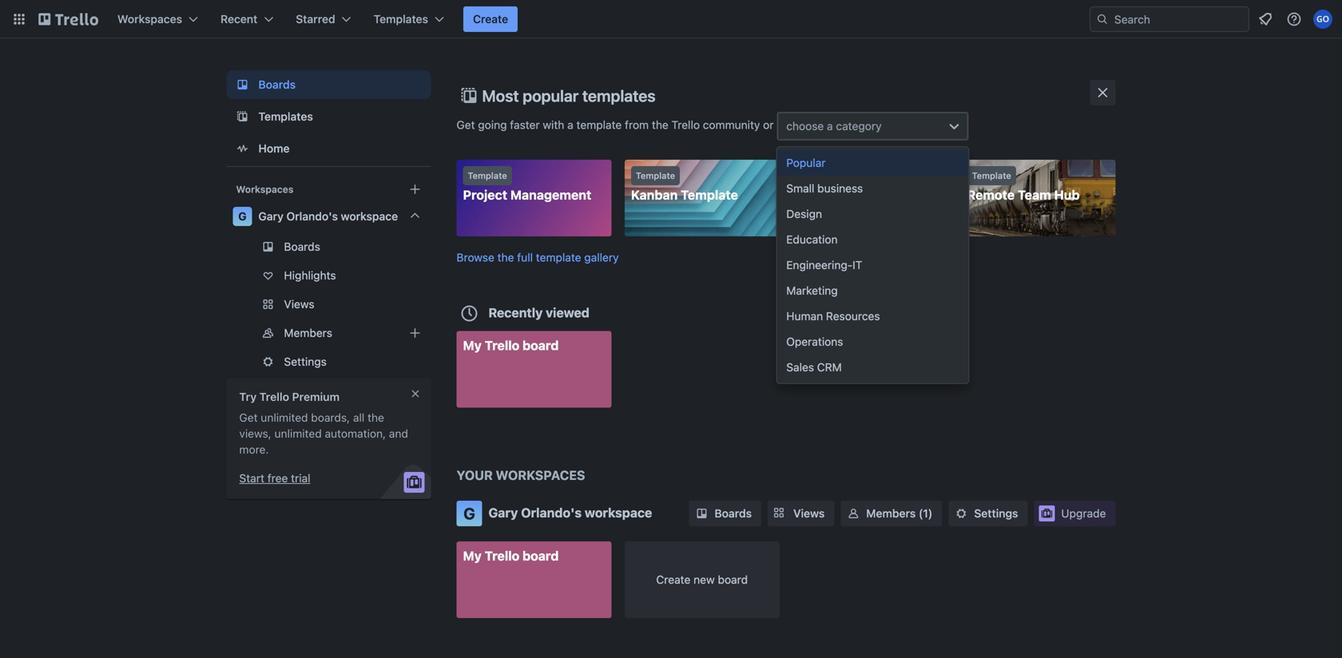 Task type: describe. For each thing, give the bounding box(es) containing it.
template for simple
[[804, 171, 843, 181]]

remote
[[967, 187, 1015, 203]]

all
[[353, 411, 365, 424]]

project inside "template project management"
[[463, 187, 507, 203]]

members (1)
[[866, 507, 933, 520]]

browse
[[457, 251, 494, 264]]

boards,
[[311, 411, 350, 424]]

views,
[[239, 427, 271, 440]]

2 vertical spatial board
[[718, 573, 748, 586]]

and
[[389, 427, 408, 440]]

template kanban template
[[631, 171, 738, 203]]

0 vertical spatial board
[[523, 338, 559, 353]]

try
[[239, 390, 257, 403]]

category
[[836, 119, 882, 133]]

upgrade
[[1061, 507, 1106, 520]]

community
[[703, 118, 760, 132]]

1 vertical spatial board
[[523, 548, 559, 564]]

marketing
[[786, 284, 838, 297]]

1 vertical spatial g
[[464, 504, 475, 523]]

members for members (1)
[[866, 507, 916, 520]]

sm image
[[846, 506, 861, 522]]

1 vertical spatial settings link
[[949, 501, 1028, 526]]

0 vertical spatial workspace
[[341, 210, 398, 223]]

gallery
[[584, 251, 619, 264]]

template for kanban
[[636, 171, 675, 181]]

0 horizontal spatial settings link
[[226, 349, 431, 375]]

popular
[[786, 156, 826, 169]]

popular
[[523, 86, 579, 105]]

recent button
[[211, 6, 283, 32]]

template for project
[[468, 171, 507, 181]]

recent
[[221, 12, 257, 26]]

members for members
[[284, 326, 332, 340]]

browse the full template gallery link
[[457, 251, 619, 264]]

0 vertical spatial settings
[[284, 355, 327, 368]]

template simple project board
[[799, 171, 929, 203]]

board image
[[233, 75, 252, 94]]

more.
[[239, 443, 269, 456]]

members link
[[226, 320, 431, 346]]

0 vertical spatial boards link
[[226, 70, 431, 99]]

0 vertical spatial get
[[457, 118, 475, 132]]

create new board
[[656, 573, 748, 586]]

most
[[482, 86, 519, 105]]

1 vertical spatial workspace
[[585, 505, 652, 520]]

template right 'kanban'
[[681, 187, 738, 203]]

sm image for settings
[[953, 506, 969, 522]]

template board image
[[233, 107, 252, 126]]

home image
[[233, 139, 252, 158]]

open information menu image
[[1286, 11, 1302, 27]]

1 horizontal spatial views link
[[768, 501, 834, 526]]

templates button
[[364, 6, 454, 32]]

1 my from the top
[[463, 338, 482, 353]]

automation,
[[325, 427, 386, 440]]

browse the full template gallery
[[457, 251, 619, 264]]

sales crm
[[786, 361, 842, 374]]

most popular templates
[[482, 86, 656, 105]]

simple
[[799, 187, 842, 203]]

2 my trello board link from the top
[[457, 542, 611, 618]]

or
[[763, 118, 774, 132]]

1 horizontal spatial the
[[497, 251, 514, 264]]

your
[[457, 468, 493, 483]]

with
[[543, 118, 564, 132]]

small
[[786, 182, 814, 195]]

project inside template simple project board
[[845, 187, 889, 203]]

hub
[[1054, 187, 1080, 203]]

starred
[[296, 12, 335, 26]]

upgrade button
[[1034, 501, 1116, 526]]

0 vertical spatial template
[[576, 118, 622, 132]]

going
[[478, 118, 507, 132]]

0 vertical spatial unlimited
[[261, 411, 308, 424]]

team
[[1018, 187, 1051, 203]]

start free trial
[[239, 472, 310, 485]]

trello inside try trello premium get unlimited boards, all the views, unlimited automation, and more.
[[259, 390, 289, 403]]

0 horizontal spatial a
[[567, 118, 573, 132]]

0 horizontal spatial views link
[[226, 292, 431, 317]]

resources
[[826, 310, 880, 323]]

1 horizontal spatial a
[[827, 119, 833, 133]]

create for create new board
[[656, 573, 691, 586]]

create button
[[463, 6, 518, 32]]

Search field
[[1109, 7, 1249, 31]]

choose
[[786, 119, 824, 133]]

2 my from the top
[[463, 548, 482, 564]]

search image
[[1096, 13, 1109, 26]]

free
[[267, 472, 288, 485]]

sales
[[786, 361, 814, 374]]

kanban
[[631, 187, 678, 203]]

template project management
[[463, 171, 591, 203]]

full
[[517, 251, 533, 264]]

1 horizontal spatial gary
[[489, 505, 518, 520]]

workspaces
[[496, 468, 585, 483]]

design
[[786, 207, 822, 220]]

create for create
[[473, 12, 508, 26]]

1 horizontal spatial settings
[[974, 507, 1018, 520]]

boards for views
[[715, 507, 752, 520]]

templates
[[582, 86, 656, 105]]

engineering-it
[[786, 258, 862, 272]]

home
[[258, 142, 290, 155]]



Task type: locate. For each thing, give the bounding box(es) containing it.
1 horizontal spatial workspaces
[[236, 184, 294, 195]]

get up views,
[[239, 411, 258, 424]]

views for the right views link
[[793, 507, 825, 520]]

views link
[[226, 292, 431, 317], [768, 501, 834, 526]]

settings link down "members" link
[[226, 349, 431, 375]]

1 vertical spatial templates
[[258, 110, 313, 123]]

boards link up the highlights link
[[226, 234, 431, 260]]

1 vertical spatial create
[[656, 573, 691, 586]]

orlando's
[[286, 210, 338, 223], [521, 505, 582, 520]]

highlights
[[284, 269, 336, 282]]

trello
[[672, 118, 700, 132], [485, 338, 520, 353], [259, 390, 289, 403], [485, 548, 520, 564]]

0 horizontal spatial orlando's
[[286, 210, 338, 223]]

members inside "members" link
[[284, 326, 332, 340]]

1 vertical spatial boards
[[284, 240, 320, 253]]

0 horizontal spatial create
[[473, 12, 508, 26]]

boards link up new
[[689, 501, 761, 526]]

start free trial button
[[239, 471, 310, 487]]

my
[[463, 338, 482, 353], [463, 548, 482, 564]]

human resources
[[786, 310, 880, 323]]

1 horizontal spatial templates
[[374, 12, 428, 26]]

template down going
[[468, 171, 507, 181]]

management
[[510, 187, 591, 203]]

0 vertical spatial views
[[284, 298, 314, 311]]

sm image up create new board
[[694, 506, 710, 522]]

workspace
[[341, 210, 398, 223], [585, 505, 652, 520]]

try trello premium get unlimited boards, all the views, unlimited automation, and more.
[[239, 390, 408, 456]]

operations
[[786, 335, 843, 348]]

2 my trello board from the top
[[463, 548, 559, 564]]

unlimited up views,
[[261, 411, 308, 424]]

boards link
[[226, 70, 431, 99], [226, 234, 431, 260], [689, 501, 761, 526]]

workspaces button
[[108, 6, 208, 32]]

template up small business
[[804, 171, 843, 181]]

0 vertical spatial my trello board link
[[457, 331, 611, 408]]

0 horizontal spatial sm image
[[694, 506, 710, 522]]

template inside template simple project board
[[804, 171, 843, 181]]

0 vertical spatial g
[[238, 210, 247, 223]]

0 vertical spatial the
[[652, 118, 669, 132]]

boards up highlights
[[284, 240, 320, 253]]

0 horizontal spatial views
[[284, 298, 314, 311]]

it
[[853, 258, 862, 272]]

gary
[[258, 210, 284, 223], [489, 505, 518, 520]]

views left sm image
[[793, 507, 825, 520]]

back to home image
[[38, 6, 98, 32]]

templates inside popup button
[[374, 12, 428, 26]]

0 vertical spatial gary
[[258, 210, 284, 223]]

a right choose
[[827, 119, 833, 133]]

0 vertical spatial create
[[473, 12, 508, 26]]

small business
[[786, 182, 863, 195]]

1 vertical spatial my trello board link
[[457, 542, 611, 618]]

0 horizontal spatial templates
[[258, 110, 313, 123]]

1 horizontal spatial gary orlando's workspace
[[489, 505, 652, 520]]

0 horizontal spatial the
[[368, 411, 384, 424]]

create a workspace image
[[405, 180, 425, 199]]

orlando's down workspaces
[[521, 505, 582, 520]]

0 vertical spatial gary orlando's workspace
[[258, 210, 398, 223]]

0 horizontal spatial workspace
[[341, 210, 398, 223]]

0 horizontal spatial settings
[[284, 355, 327, 368]]

premium
[[292, 390, 340, 403]]

create up most
[[473, 12, 508, 26]]

faster
[[510, 118, 540, 132]]

create
[[473, 12, 508, 26], [656, 573, 691, 586]]

1 horizontal spatial settings link
[[949, 501, 1028, 526]]

add image
[[405, 324, 425, 343]]

template up 'kanban'
[[636, 171, 675, 181]]

1 horizontal spatial get
[[457, 118, 475, 132]]

0 notifications image
[[1256, 10, 1275, 29]]

1 horizontal spatial workspace
[[585, 505, 652, 520]]

1 horizontal spatial sm image
[[953, 506, 969, 522]]

0 vertical spatial my trello board
[[463, 338, 559, 353]]

template inside "template project management"
[[468, 171, 507, 181]]

highlights link
[[226, 263, 431, 288]]

boards for highlights
[[284, 240, 320, 253]]

2 vertical spatial boards link
[[689, 501, 761, 526]]

0 vertical spatial workspaces
[[117, 12, 182, 26]]

0 vertical spatial members
[[284, 326, 332, 340]]

the right all
[[368, 411, 384, 424]]

get
[[457, 118, 475, 132], [239, 411, 258, 424]]

0 horizontal spatial gary
[[258, 210, 284, 223]]

unlimited
[[261, 411, 308, 424], [274, 427, 322, 440]]

1 vertical spatial workspaces
[[236, 184, 294, 195]]

1 horizontal spatial g
[[464, 504, 475, 523]]

template right full
[[536, 251, 581, 264]]

views link up "members" link
[[226, 292, 431, 317]]

my trello board
[[463, 338, 559, 353], [463, 548, 559, 564]]

board
[[523, 338, 559, 353], [523, 548, 559, 564], [718, 573, 748, 586]]

choose a category
[[786, 119, 882, 133]]

1 vertical spatial boards link
[[226, 234, 431, 260]]

business
[[817, 182, 863, 195]]

human
[[786, 310, 823, 323]]

2 vertical spatial boards
[[715, 507, 752, 520]]

get left going
[[457, 118, 475, 132]]

starred button
[[286, 6, 361, 32]]

views link left sm image
[[768, 501, 834, 526]]

board
[[892, 187, 929, 203]]

1 vertical spatial unlimited
[[274, 427, 322, 440]]

templates
[[374, 12, 428, 26], [258, 110, 313, 123]]

1 vertical spatial settings
[[974, 507, 1018, 520]]

0 horizontal spatial g
[[238, 210, 247, 223]]

project left board
[[845, 187, 889, 203]]

template up remote
[[972, 171, 1011, 181]]

new
[[694, 573, 715, 586]]

the
[[652, 118, 669, 132], [497, 251, 514, 264], [368, 411, 384, 424]]

members down highlights
[[284, 326, 332, 340]]

0 horizontal spatial gary orlando's workspace
[[258, 210, 398, 223]]

0 vertical spatial boards
[[258, 78, 296, 91]]

1 vertical spatial gary
[[489, 505, 518, 520]]

education
[[786, 233, 838, 246]]

1 vertical spatial orlando's
[[521, 505, 582, 520]]

1 vertical spatial views link
[[768, 501, 834, 526]]

views down highlights
[[284, 298, 314, 311]]

1 horizontal spatial members
[[866, 507, 916, 520]]

create left new
[[656, 573, 691, 586]]

boards right board image
[[258, 78, 296, 91]]

unlimited down boards, on the bottom left of the page
[[274, 427, 322, 440]]

1 vertical spatial get
[[239, 411, 258, 424]]

my trello board link
[[457, 331, 611, 408], [457, 542, 611, 618]]

0 horizontal spatial members
[[284, 326, 332, 340]]

workspaces inside dropdown button
[[117, 12, 182, 26]]

boards link for views
[[689, 501, 761, 526]]

0 horizontal spatial workspaces
[[117, 12, 182, 26]]

0 vertical spatial my
[[463, 338, 482, 353]]

1 my trello board link from the top
[[457, 331, 611, 408]]

(1)
[[919, 507, 933, 520]]

the right from
[[652, 118, 669, 132]]

home link
[[226, 134, 431, 163]]

crm
[[817, 361, 842, 374]]

1 horizontal spatial orlando's
[[521, 505, 582, 520]]

engineering-
[[786, 258, 853, 272]]

project up browse
[[463, 187, 507, 203]]

0 vertical spatial settings link
[[226, 349, 431, 375]]

2 vertical spatial the
[[368, 411, 384, 424]]

members
[[284, 326, 332, 340], [866, 507, 916, 520]]

1 vertical spatial my trello board
[[463, 548, 559, 564]]

get inside try trello premium get unlimited boards, all the views, unlimited automation, and more.
[[239, 411, 258, 424]]

settings
[[284, 355, 327, 368], [974, 507, 1018, 520]]

orlando's up highlights
[[286, 210, 338, 223]]

project
[[463, 187, 507, 203], [845, 187, 889, 203]]

gary orlando's workspace up the highlights link
[[258, 210, 398, 223]]

a right with
[[567, 118, 573, 132]]

the inside try trello premium get unlimited boards, all the views, unlimited automation, and more.
[[368, 411, 384, 424]]

your workspaces
[[457, 468, 585, 483]]

from
[[625, 118, 649, 132]]

sm image
[[694, 506, 710, 522], [953, 506, 969, 522]]

settings link right (1)
[[949, 501, 1028, 526]]

0 horizontal spatial get
[[239, 411, 258, 424]]

gary orlando (garyorlando) image
[[1313, 10, 1333, 29]]

boards link for highlights
[[226, 234, 431, 260]]

2 horizontal spatial the
[[652, 118, 669, 132]]

1 sm image from the left
[[694, 506, 710, 522]]

2 project from the left
[[845, 187, 889, 203]]

templates right 'starred' popup button on the left top
[[374, 12, 428, 26]]

g down your
[[464, 504, 475, 523]]

settings right (1)
[[974, 507, 1018, 520]]

gary down home
[[258, 210, 284, 223]]

a
[[567, 118, 573, 132], [827, 119, 833, 133]]

1 project from the left
[[463, 187, 507, 203]]

1 horizontal spatial views
[[793, 507, 825, 520]]

the for get going faster with a template from the trello community or
[[652, 118, 669, 132]]

0 vertical spatial views link
[[226, 292, 431, 317]]

1 vertical spatial members
[[866, 507, 916, 520]]

members left (1)
[[866, 507, 916, 520]]

settings up premium
[[284, 355, 327, 368]]

primary element
[[0, 0, 1342, 38]]

1 my trello board from the top
[[463, 338, 559, 353]]

1 vertical spatial gary orlando's workspace
[[489, 505, 652, 520]]

template remote team hub
[[967, 171, 1080, 203]]

gary down your workspaces
[[489, 505, 518, 520]]

sm image for boards
[[694, 506, 710, 522]]

1 horizontal spatial create
[[656, 573, 691, 586]]

create inside button
[[473, 12, 508, 26]]

trial
[[291, 472, 310, 485]]

recently viewed
[[489, 305, 590, 320]]

template inside template remote team hub
[[972, 171, 1011, 181]]

boards link up templates link
[[226, 70, 431, 99]]

start
[[239, 472, 264, 485]]

template for remote
[[972, 171, 1011, 181]]

2 sm image from the left
[[953, 506, 969, 522]]

template
[[576, 118, 622, 132], [536, 251, 581, 264]]

1 horizontal spatial project
[[845, 187, 889, 203]]

0 vertical spatial templates
[[374, 12, 428, 26]]

the left full
[[497, 251, 514, 264]]

sm image right (1)
[[953, 506, 969, 522]]

boards
[[258, 78, 296, 91], [284, 240, 320, 253], [715, 507, 752, 520]]

boards up new
[[715, 507, 752, 520]]

g down home image
[[238, 210, 247, 223]]

the for try trello premium get unlimited boards, all the views, unlimited automation, and more.
[[368, 411, 384, 424]]

get going faster with a template from the trello community or
[[457, 118, 777, 132]]

1 vertical spatial the
[[497, 251, 514, 264]]

gary orlando's workspace down workspaces
[[489, 505, 652, 520]]

workspaces
[[117, 12, 182, 26], [236, 184, 294, 195]]

template down templates
[[576, 118, 622, 132]]

views for views link to the left
[[284, 298, 314, 311]]

1 vertical spatial my
[[463, 548, 482, 564]]

1 vertical spatial template
[[536, 251, 581, 264]]

0 vertical spatial orlando's
[[286, 210, 338, 223]]

1 vertical spatial views
[[793, 507, 825, 520]]

gary orlando's workspace
[[258, 210, 398, 223], [489, 505, 652, 520]]

templates up home
[[258, 110, 313, 123]]

viewed
[[546, 305, 590, 320]]

recently
[[489, 305, 543, 320]]

templates link
[[226, 102, 431, 131]]

0 horizontal spatial project
[[463, 187, 507, 203]]

settings link
[[226, 349, 431, 375], [949, 501, 1028, 526]]



Task type: vqa. For each thing, say whether or not it's contained in the screenshot.
each
no



